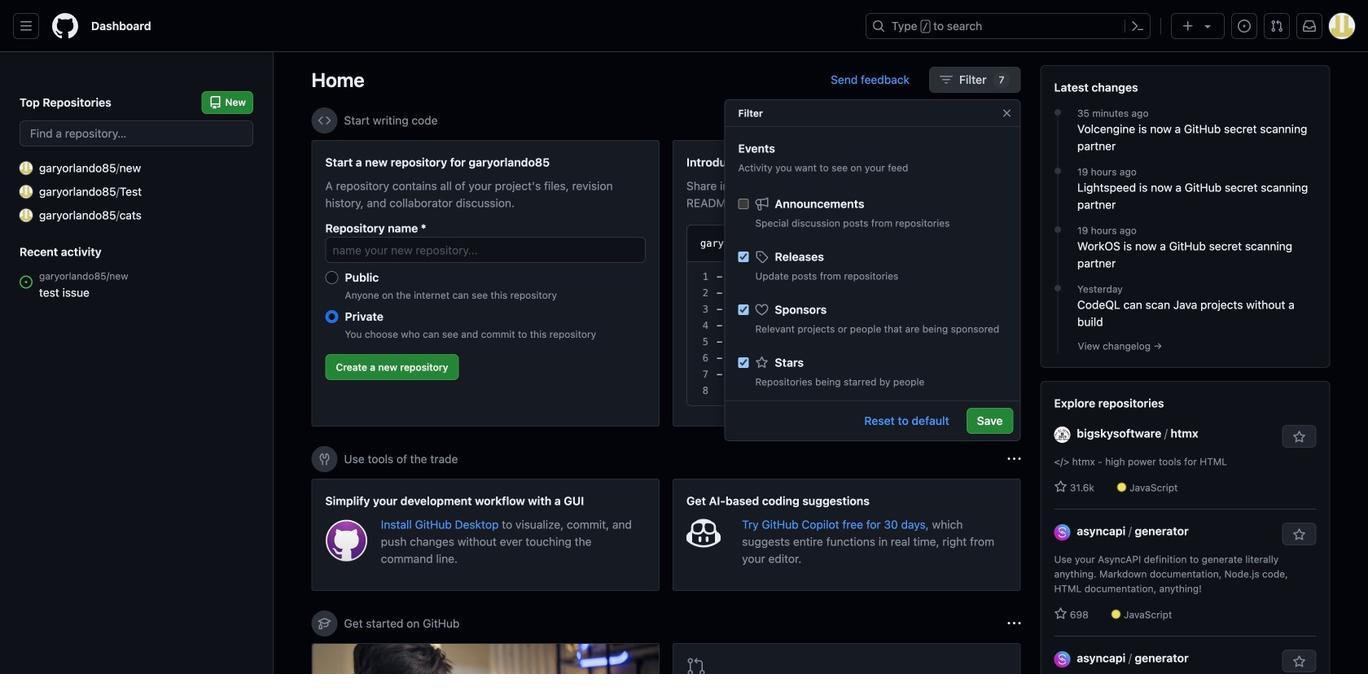 Task type: describe. For each thing, give the bounding box(es) containing it.
tools image
[[318, 453, 331, 466]]

@bigskysoftware profile image
[[1055, 427, 1071, 443]]

name your new repository... text field
[[326, 237, 646, 263]]

open issue image
[[20, 276, 33, 289]]

0 horizontal spatial star image
[[756, 356, 769, 370]]

heart image
[[756, 304, 769, 317]]

new image
[[20, 162, 33, 175]]

command palette image
[[1132, 20, 1145, 33]]

star image
[[1055, 608, 1068, 621]]

plus image
[[1182, 20, 1195, 33]]

star this repository image for 2nd the @asyncapi profile icon from the bottom
[[1294, 529, 1307, 542]]

star this repository image
[[1294, 656, 1307, 669]]

code image
[[318, 114, 331, 127]]

Top Repositories search field
[[20, 121, 253, 147]]

issue opened image
[[1239, 20, 1252, 33]]

cats image
[[20, 209, 33, 222]]

simplify your development workflow with a gui element
[[312, 479, 660, 592]]

none submit inside introduce yourself with a profile readme element
[[941, 232, 994, 255]]

homepage image
[[52, 13, 78, 39]]

explore element
[[1041, 65, 1331, 675]]

what is github? image
[[312, 645, 659, 675]]

0 horizontal spatial git pull request image
[[687, 658, 706, 675]]

mortar board image
[[318, 618, 331, 631]]

star this repository image for @bigskysoftware profile icon
[[1294, 431, 1307, 444]]



Task type: locate. For each thing, give the bounding box(es) containing it.
tag image
[[756, 251, 769, 264]]

megaphone image
[[756, 198, 769, 211]]

None checkbox
[[739, 358, 749, 368]]

star image down @bigskysoftware profile icon
[[1055, 481, 1068, 494]]

1 vertical spatial star this repository image
[[1294, 529, 1307, 542]]

menu
[[726, 183, 1021, 614]]

Find a repository… text field
[[20, 121, 253, 147]]

None checkbox
[[739, 199, 749, 209], [739, 252, 749, 262], [739, 305, 749, 315], [739, 199, 749, 209], [739, 252, 749, 262], [739, 305, 749, 315]]

2 @asyncapi profile image from the top
[[1055, 652, 1071, 668]]

1 horizontal spatial star image
[[1055, 481, 1068, 494]]

0 vertical spatial dot fill image
[[1052, 223, 1065, 236]]

start a new repository element
[[312, 140, 660, 427]]

what is github? element
[[312, 644, 660, 675]]

1 vertical spatial git pull request image
[[687, 658, 706, 675]]

1 why am i seeing this? image from the top
[[1008, 114, 1021, 127]]

2 dot fill image from the top
[[1052, 282, 1065, 295]]

why am i seeing this? image
[[1008, 618, 1021, 631]]

1 vertical spatial dot fill image
[[1052, 165, 1065, 178]]

test image
[[20, 185, 33, 198]]

0 vertical spatial star image
[[756, 356, 769, 370]]

why am i seeing this? image for 'get ai-based coding suggestions' element
[[1008, 453, 1021, 466]]

0 vertical spatial why am i seeing this? image
[[1008, 114, 1021, 127]]

0 vertical spatial @asyncapi profile image
[[1055, 525, 1071, 541]]

github desktop image
[[326, 520, 368, 562]]

why am i seeing this? image
[[1008, 114, 1021, 127], [1008, 453, 1021, 466]]

2 star this repository image from the top
[[1294, 529, 1307, 542]]

star image down heart image
[[756, 356, 769, 370]]

introduce yourself with a profile readme element
[[673, 140, 1021, 427]]

dot fill image
[[1052, 223, 1065, 236], [1052, 282, 1065, 295]]

star image
[[756, 356, 769, 370], [1055, 481, 1068, 494]]

1 dot fill image from the top
[[1052, 223, 1065, 236]]

0 vertical spatial dot fill image
[[1052, 106, 1065, 119]]

filter image
[[940, 73, 953, 86]]

1 vertical spatial why am i seeing this? image
[[1008, 453, 1021, 466]]

None radio
[[326, 271, 339, 284], [326, 310, 339, 323], [326, 271, 339, 284], [326, 310, 339, 323]]

1 vertical spatial star image
[[1055, 481, 1068, 494]]

why am i seeing this? image for introduce yourself with a profile readme element
[[1008, 114, 1021, 127]]

close menu image
[[1001, 107, 1014, 120]]

star this repository image
[[1294, 431, 1307, 444], [1294, 529, 1307, 542]]

dot fill image
[[1052, 106, 1065, 119], [1052, 165, 1065, 178]]

1 @asyncapi profile image from the top
[[1055, 525, 1071, 541]]

explore repositories navigation
[[1041, 381, 1331, 675]]

triangle down image
[[1202, 20, 1215, 33]]

0 vertical spatial git pull request image
[[1271, 20, 1284, 33]]

1 horizontal spatial git pull request image
[[1271, 20, 1284, 33]]

1 vertical spatial dot fill image
[[1052, 282, 1065, 295]]

1 dot fill image from the top
[[1052, 106, 1065, 119]]

2 dot fill image from the top
[[1052, 165, 1065, 178]]

0 vertical spatial star this repository image
[[1294, 431, 1307, 444]]

git pull request image
[[1271, 20, 1284, 33], [687, 658, 706, 675]]

None submit
[[941, 232, 994, 255]]

@asyncapi profile image
[[1055, 525, 1071, 541], [1055, 652, 1071, 668]]

2 why am i seeing this? image from the top
[[1008, 453, 1021, 466]]

notifications image
[[1304, 20, 1317, 33]]

get ai-based coding suggestions element
[[673, 479, 1021, 592]]

1 star this repository image from the top
[[1294, 431, 1307, 444]]

1 vertical spatial @asyncapi profile image
[[1055, 652, 1071, 668]]



Task type: vqa. For each thing, say whether or not it's contained in the screenshot.
megaphone icon
yes



